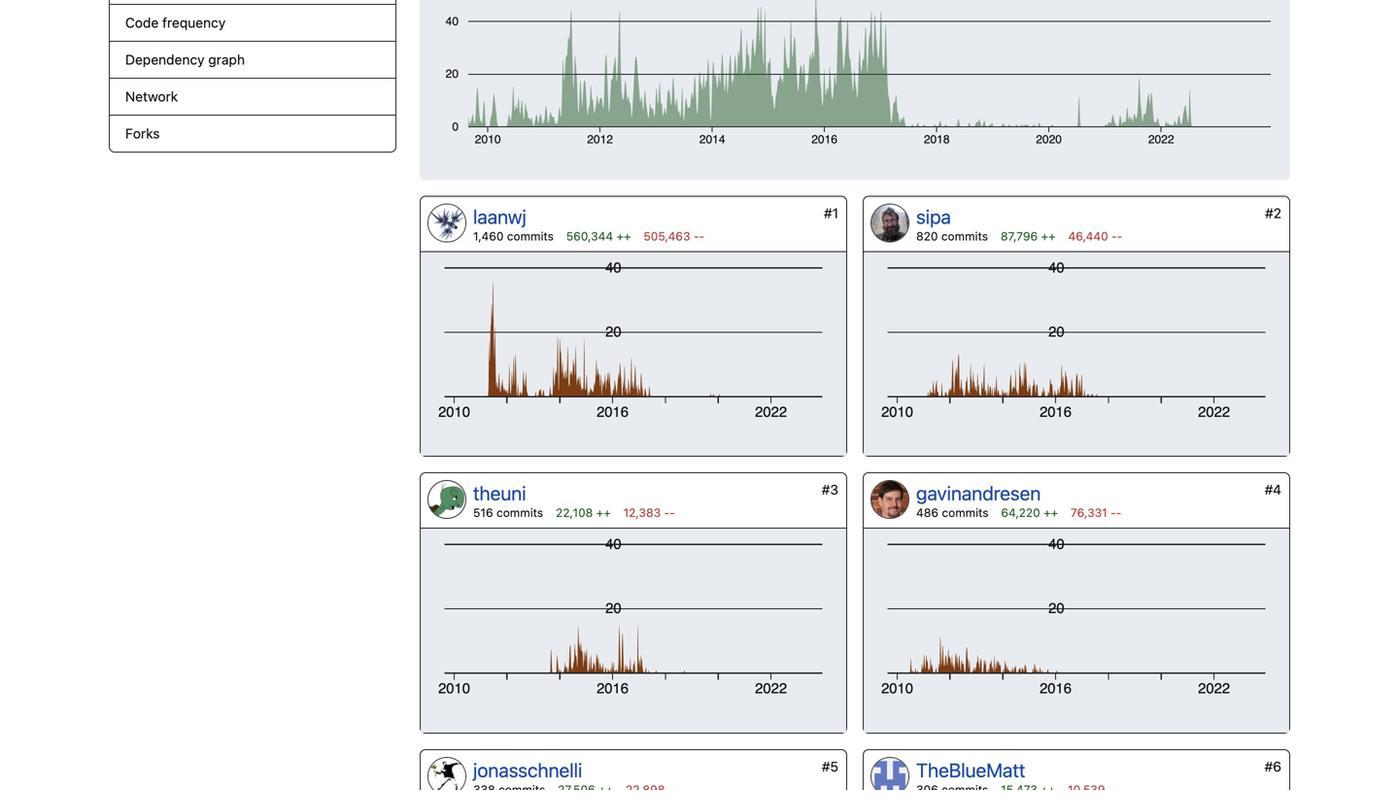 Task type: vqa. For each thing, say whether or not it's contained in the screenshot.


Task type: locate. For each thing, give the bounding box(es) containing it.
#6
[[1265, 758, 1282, 774]]

++
[[617, 229, 631, 243], [1041, 229, 1056, 243], [596, 506, 611, 520], [1044, 506, 1058, 520]]

forks
[[125, 125, 160, 141]]

820 commits
[[916, 229, 988, 243]]

12,383 --
[[623, 506, 675, 520]]

++ right 560,344
[[617, 229, 631, 243]]

commits down sipa
[[941, 229, 988, 243]]

1,460 commits
[[473, 229, 554, 243]]

sipa image
[[872, 205, 909, 241]]

516 commits link
[[473, 506, 543, 520]]

516
[[473, 506, 493, 520]]

87,796
[[1001, 229, 1038, 243]]

commits down gavinandresen link
[[942, 506, 989, 520]]

++ right the 87,796
[[1041, 229, 1056, 243]]

commits down theuni link
[[497, 506, 543, 520]]

++ right 64,220
[[1044, 506, 1058, 520]]

12,383
[[623, 506, 661, 520]]

network
[[125, 88, 178, 104]]

1,460 commits link
[[473, 229, 554, 243]]

#1
[[824, 205, 839, 221]]

++ for theuni
[[596, 506, 611, 520]]

22,108 ++
[[556, 506, 611, 520]]

++ right 22,108
[[596, 506, 611, 520]]

dependency graph
[[125, 52, 245, 68]]

++ for sipa
[[1041, 229, 1056, 243]]

sipa
[[916, 205, 951, 228]]

thebluematt image
[[872, 758, 909, 790]]

theuni image
[[429, 481, 465, 518]]

commits
[[507, 229, 554, 243], [941, 229, 988, 243], [497, 506, 543, 520], [942, 506, 989, 520]]

-
[[694, 229, 699, 243], [699, 229, 705, 243], [1112, 229, 1117, 243], [1117, 229, 1123, 243], [664, 506, 670, 520], [670, 506, 675, 520], [1111, 506, 1116, 520], [1116, 506, 1122, 520]]

laanwj image
[[429, 205, 465, 241]]

76,331
[[1071, 506, 1108, 520]]

87,796 ++
[[1001, 229, 1056, 243]]

22,108
[[556, 506, 593, 520]]

560,344
[[566, 229, 613, 243]]

gavinandresen
[[916, 482, 1041, 505]]

486
[[916, 506, 939, 520]]

sipa link
[[916, 205, 951, 228]]

commits down laanwj
[[507, 229, 554, 243]]

thebluematt
[[916, 758, 1026, 781]]

++ for gavinandresen
[[1044, 506, 1058, 520]]



Task type: describe. For each thing, give the bounding box(es) containing it.
forks link
[[110, 116, 396, 152]]

network link
[[110, 79, 396, 116]]

commits for laanwj
[[507, 229, 554, 243]]

560,344 ++
[[566, 229, 631, 243]]

code frequency link
[[110, 5, 396, 42]]

dependency graph link
[[110, 42, 396, 79]]

46,440 --
[[1068, 229, 1123, 243]]

516 commits
[[473, 506, 543, 520]]

theuni
[[473, 482, 526, 505]]

486 commits link
[[916, 506, 989, 520]]

theuni link
[[473, 482, 526, 505]]

jonasschnelli
[[473, 758, 582, 781]]

820 commits link
[[916, 229, 988, 243]]

code
[[125, 15, 159, 31]]

#5
[[822, 758, 839, 774]]

gavinandresen image
[[872, 481, 909, 518]]

laanwj link
[[473, 205, 526, 228]]

820
[[916, 229, 938, 243]]

code frequency
[[125, 15, 226, 31]]

76,331 --
[[1071, 506, 1122, 520]]

505,463 --
[[644, 229, 705, 243]]

gavinandresen link
[[916, 482, 1041, 505]]

jonasschnelli image
[[429, 758, 465, 790]]

#4
[[1265, 482, 1282, 498]]

commits for sipa
[[941, 229, 988, 243]]

486 commits
[[916, 506, 989, 520]]

505,463
[[644, 229, 690, 243]]

commits for gavinandresen
[[942, 506, 989, 520]]

dependency
[[125, 52, 205, 68]]

#2
[[1265, 205, 1282, 221]]

46,440
[[1068, 229, 1108, 243]]

frequency
[[162, 15, 226, 31]]

++ for laanwj
[[617, 229, 631, 243]]

graph
[[208, 52, 245, 68]]

commits for theuni
[[497, 506, 543, 520]]

insights element
[[109, 0, 396, 153]]

#3
[[822, 482, 839, 498]]

1,460
[[473, 229, 504, 243]]

jonasschnelli link
[[473, 758, 582, 781]]

64,220
[[1001, 506, 1040, 520]]

laanwj
[[473, 205, 526, 228]]

thebluematt link
[[916, 758, 1026, 781]]

64,220 ++
[[1001, 506, 1058, 520]]



